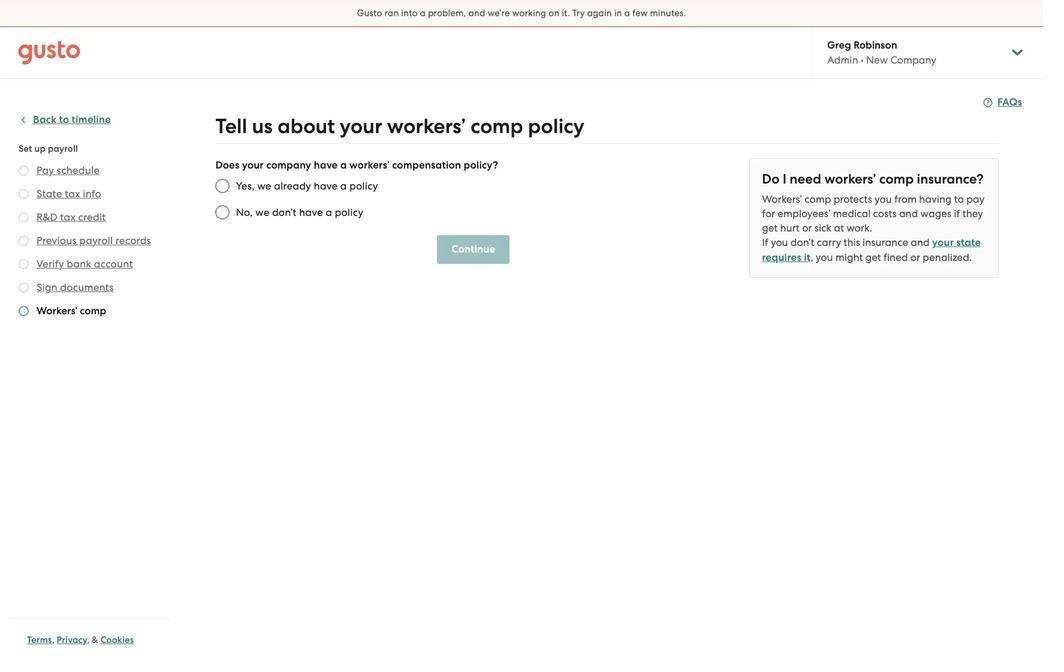 Task type: describe. For each thing, give the bounding box(es) containing it.
on
[[549, 8, 560, 19]]

r&d
[[37, 211, 58, 223]]

faqs
[[998, 96, 1023, 109]]

insurance
[[863, 236, 909, 248]]

carry
[[818, 236, 842, 248]]

if
[[763, 236, 769, 248]]

greg
[[828, 39, 852, 52]]

3 check image from the top
[[19, 306, 29, 316]]

and inside do i need workers' comp insurance? workers' comp protects you from having to pay for employees' medical costs and wages if they get hurt or sick at work.
[[900, 208, 919, 220]]

new
[[867, 54, 889, 66]]

working
[[513, 8, 547, 19]]

might
[[836, 251, 864, 263]]

ran
[[385, 8, 399, 19]]

2 vertical spatial and
[[911, 236, 930, 248]]

tell us about your workers' comp policy
[[216, 114, 585, 139]]

pay schedule button
[[37, 163, 100, 178]]

cookies
[[101, 635, 134, 646]]

comp up policy?
[[471, 114, 524, 139]]

terms , privacy , & cookies
[[27, 635, 134, 646]]

check image for state
[[19, 189, 29, 199]]

documents
[[60, 281, 114, 293]]

no,
[[236, 206, 253, 218]]

employees'
[[778, 208, 831, 220]]

already
[[274, 180, 311, 192]]

have for don't
[[299, 206, 323, 218]]

having
[[920, 193, 952, 205]]

this
[[844, 236, 861, 248]]

sign documents
[[37, 281, 114, 293]]

medical
[[834, 208, 871, 220]]

faqs button
[[984, 95, 1023, 110]]

it.
[[562, 8, 570, 19]]

tell
[[216, 114, 247, 139]]

policy?
[[464, 159, 499, 172]]

check image for pay
[[19, 166, 29, 176]]

payroll inside button
[[79, 235, 113, 247]]

do
[[763, 171, 780, 187]]

&
[[92, 635, 98, 646]]

policy for yes, we already have a policy
[[350, 180, 378, 192]]

pay
[[967, 193, 985, 205]]

terms
[[27, 635, 52, 646]]

previous payroll records button
[[37, 233, 151, 248]]

back to timeline button
[[19, 113, 111, 127]]

credit
[[78, 211, 106, 223]]

workers' up "compensation"
[[387, 114, 466, 139]]

terms link
[[27, 635, 52, 646]]

does your company have a workers' compensation policy?
[[216, 159, 499, 172]]

previous payroll records
[[37, 235, 151, 247]]

workers' down tell us about your workers' comp policy
[[350, 159, 390, 172]]

state tax info
[[37, 188, 101, 200]]

don't for carry
[[791, 236, 815, 248]]

sign
[[37, 281, 58, 293]]

state
[[37, 188, 62, 200]]

sick
[[815, 222, 832, 234]]

a for yes, we already have a policy
[[341, 180, 347, 192]]

you inside do i need workers' comp insurance? workers' comp protects you from having to pay for employees' medical costs and wages if they get hurt or sick at work.
[[875, 193, 893, 205]]

penalized.
[[924, 251, 973, 263]]

have for already
[[314, 180, 338, 192]]

your inside "your state requires it"
[[933, 236, 955, 249]]

insurance?
[[918, 171, 984, 187]]

requires
[[763, 251, 802, 264]]

cookies button
[[101, 633, 134, 647]]

a right in
[[625, 8, 631, 19]]

you for if you don't carry this insurance and
[[771, 236, 789, 248]]

we for don't
[[256, 206, 270, 218]]

pay schedule
[[37, 164, 100, 176]]

don't for have
[[272, 206, 297, 218]]

if you don't carry this insurance and
[[763, 236, 930, 248]]

check image for previous
[[19, 236, 29, 246]]

your state requires it link
[[763, 236, 982, 264]]

you for , you might get fined or penalized.
[[816, 251, 834, 263]]

0 vertical spatial policy
[[528, 114, 585, 139]]

they
[[963, 208, 984, 220]]

workers' inside list
[[37, 305, 78, 317]]

privacy link
[[57, 635, 87, 646]]

bank
[[67, 258, 91, 270]]

1 horizontal spatial ,
[[87, 635, 90, 646]]

does
[[216, 159, 240, 172]]

info
[[83, 188, 101, 200]]

in
[[615, 8, 623, 19]]

No, we don't have a policy radio
[[210, 199, 236, 226]]

few
[[633, 8, 648, 19]]

admin
[[828, 54, 859, 66]]

fined
[[884, 251, 909, 263]]

minutes.
[[651, 8, 687, 19]]



Task type: vqa. For each thing, say whether or not it's contained in the screenshot.
,
yes



Task type: locate. For each thing, give the bounding box(es) containing it.
2 vertical spatial check image
[[19, 306, 29, 316]]

you down carry
[[816, 251, 834, 263]]

, left the &
[[87, 635, 90, 646]]

0 vertical spatial we
[[257, 180, 272, 192]]

2 horizontal spatial your
[[933, 236, 955, 249]]

1 vertical spatial tax
[[60, 211, 76, 223]]

4 check image from the top
[[19, 236, 29, 246]]

comp inside list
[[80, 305, 106, 317]]

comp down documents on the left of the page
[[80, 305, 106, 317]]

greg robinson admin • new company
[[828, 39, 937, 66]]

set
[[19, 143, 32, 154]]

1 horizontal spatial get
[[866, 251, 882, 263]]

home image
[[18, 40, 80, 64]]

0 vertical spatial payroll
[[48, 143, 78, 154]]

2 check image from the top
[[19, 189, 29, 199]]

0 horizontal spatial don't
[[272, 206, 297, 218]]

back
[[33, 113, 57, 126]]

no, we don't have a policy
[[236, 206, 364, 218]]

1 horizontal spatial payroll
[[79, 235, 113, 247]]

it
[[805, 251, 811, 264]]

Yes, we already have a policy radio
[[210, 173, 236, 199]]

wages
[[921, 208, 952, 220]]

0 vertical spatial workers'
[[763, 193, 803, 205]]

try
[[573, 8, 585, 19]]

we right no,
[[256, 206, 270, 218]]

a for does your company have a workers' compensation policy?
[[341, 159, 347, 172]]

tax for info
[[65, 188, 80, 200]]

previous
[[37, 235, 77, 247]]

check image for verify
[[19, 259, 29, 269]]

tax
[[65, 188, 80, 200], [60, 211, 76, 223]]

we for already
[[257, 180, 272, 192]]

, left privacy
[[52, 635, 54, 646]]

2 vertical spatial have
[[299, 206, 323, 218]]

0 horizontal spatial to
[[59, 113, 69, 126]]

check image for sign
[[19, 283, 29, 293]]

,
[[811, 251, 814, 263], [52, 635, 54, 646], [87, 635, 90, 646]]

company
[[891, 54, 937, 66]]

check image left pay
[[19, 166, 29, 176]]

get down for
[[763, 222, 778, 234]]

we right yes,
[[257, 180, 272, 192]]

0 horizontal spatial ,
[[52, 635, 54, 646]]

gusto ran into a problem, and we're working on it. try again in a few minutes.
[[357, 8, 687, 19]]

2 vertical spatial your
[[933, 236, 955, 249]]

or inside do i need workers' comp insurance? workers' comp protects you from having to pay for employees' medical costs and wages if they get hurt or sick at work.
[[803, 222, 813, 234]]

0 horizontal spatial your
[[242, 159, 264, 172]]

a down "does your company have a workers' compensation policy?"
[[341, 180, 347, 192]]

0 horizontal spatial you
[[771, 236, 789, 248]]

set up payroll
[[19, 143, 78, 154]]

0 vertical spatial to
[[59, 113, 69, 126]]

get down insurance
[[866, 251, 882, 263]]

check image left the workers' comp
[[19, 306, 29, 316]]

to inside do i need workers' comp insurance? workers' comp protects you from having to pay for employees' medical costs and wages if they get hurt or sick at work.
[[955, 193, 965, 205]]

1 horizontal spatial your
[[340, 114, 383, 139]]

check image left the state
[[19, 189, 29, 199]]

1 check image from the top
[[19, 259, 29, 269]]

and left we're
[[469, 8, 486, 19]]

check image for r&d
[[19, 212, 29, 223]]

compensation
[[392, 159, 461, 172]]

workers' comp
[[37, 305, 106, 317]]

3 check image from the top
[[19, 212, 29, 223]]

check image
[[19, 166, 29, 176], [19, 189, 29, 199], [19, 212, 29, 223], [19, 236, 29, 246]]

hurt
[[781, 222, 800, 234]]

about
[[278, 114, 335, 139]]

1 vertical spatial you
[[771, 236, 789, 248]]

payroll up pay schedule button
[[48, 143, 78, 154]]

tax for credit
[[60, 211, 76, 223]]

if
[[955, 208, 961, 220]]

to up if
[[955, 193, 965, 205]]

workers' inside do i need workers' comp insurance? workers' comp protects you from having to pay for employees' medical costs and wages if they get hurt or sick at work.
[[825, 171, 877, 187]]

for
[[763, 208, 776, 220]]

us
[[252, 114, 273, 139]]

1 vertical spatial and
[[900, 208, 919, 220]]

yes,
[[236, 180, 255, 192]]

workers' comp list
[[19, 163, 166, 321]]

timeline
[[72, 113, 111, 126]]

0 vertical spatial your
[[340, 114, 383, 139]]

1 check image from the top
[[19, 166, 29, 176]]

workers'
[[387, 114, 466, 139], [350, 159, 390, 172], [825, 171, 877, 187]]

0 vertical spatial don't
[[272, 206, 297, 218]]

verify bank account button
[[37, 257, 133, 271]]

your up "does your company have a workers' compensation policy?"
[[340, 114, 383, 139]]

workers' down sign
[[37, 305, 78, 317]]

have down the yes, we already have a policy
[[299, 206, 323, 218]]

account
[[94, 258, 133, 270]]

workers' inside do i need workers' comp insurance? workers' comp protects you from having to pay for employees' medical costs and wages if they get hurt or sick at work.
[[763, 193, 803, 205]]

to
[[59, 113, 69, 126], [955, 193, 965, 205]]

again
[[588, 8, 612, 19]]

have right already
[[314, 180, 338, 192]]

workers' up the 'protects'
[[825, 171, 877, 187]]

1 horizontal spatial workers'
[[763, 193, 803, 205]]

and
[[469, 8, 486, 19], [900, 208, 919, 220], [911, 236, 930, 248]]

yes, we already have a policy
[[236, 180, 378, 192]]

we
[[257, 180, 272, 192], [256, 206, 270, 218]]

don't down already
[[272, 206, 297, 218]]

have up the yes, we already have a policy
[[314, 159, 338, 172]]

your state requires it
[[763, 236, 982, 264]]

2 vertical spatial you
[[816, 251, 834, 263]]

robinson
[[854, 39, 898, 52]]

check image left the previous
[[19, 236, 29, 246]]

, right requires
[[811, 251, 814, 263]]

a up the yes, we already have a policy
[[341, 159, 347, 172]]

to right back
[[59, 113, 69, 126]]

1 horizontal spatial to
[[955, 193, 965, 205]]

to inside button
[[59, 113, 69, 126]]

1 vertical spatial get
[[866, 251, 882, 263]]

check image left verify
[[19, 259, 29, 269]]

0 vertical spatial tax
[[65, 188, 80, 200]]

you up costs
[[875, 193, 893, 205]]

1 vertical spatial to
[[955, 193, 965, 205]]

a right into
[[420, 8, 426, 19]]

back to timeline
[[33, 113, 111, 126]]

problem,
[[428, 8, 466, 19]]

1 horizontal spatial or
[[911, 251, 921, 263]]

up
[[34, 143, 46, 154]]

pay
[[37, 164, 54, 176]]

sign documents button
[[37, 280, 114, 295]]

tax left info at the left of page
[[65, 188, 80, 200]]

0 vertical spatial and
[[469, 8, 486, 19]]

1 vertical spatial policy
[[350, 180, 378, 192]]

state
[[957, 236, 982, 249]]

check image left r&d
[[19, 212, 29, 223]]

comp up employees'
[[805, 193, 832, 205]]

0 horizontal spatial payroll
[[48, 143, 78, 154]]

or down employees'
[[803, 222, 813, 234]]

1 vertical spatial have
[[314, 180, 338, 192]]

0 vertical spatial have
[[314, 159, 338, 172]]

0 vertical spatial check image
[[19, 259, 29, 269]]

, you might get fined or penalized.
[[811, 251, 973, 263]]

your
[[340, 114, 383, 139], [242, 159, 264, 172], [933, 236, 955, 249]]

company
[[266, 159, 311, 172]]

or
[[803, 222, 813, 234], [911, 251, 921, 263]]

a for no, we don't have a policy
[[326, 206, 332, 218]]

0 horizontal spatial or
[[803, 222, 813, 234]]

at
[[835, 222, 845, 234]]

1 vertical spatial we
[[256, 206, 270, 218]]

we're
[[488, 8, 510, 19]]

you right if
[[771, 236, 789, 248]]

a
[[420, 8, 426, 19], [625, 8, 631, 19], [341, 159, 347, 172], [341, 180, 347, 192], [326, 206, 332, 218]]

your up yes,
[[242, 159, 264, 172]]

1 vertical spatial workers'
[[37, 305, 78, 317]]

and up penalized.
[[911, 236, 930, 248]]

1 horizontal spatial don't
[[791, 236, 815, 248]]

workers' up for
[[763, 193, 803, 205]]

from
[[895, 193, 917, 205]]

1 vertical spatial check image
[[19, 283, 29, 293]]

0 vertical spatial get
[[763, 222, 778, 234]]

0 horizontal spatial get
[[763, 222, 778, 234]]

don't
[[272, 206, 297, 218], [791, 236, 815, 248]]

or right the fined
[[911, 251, 921, 263]]

0 vertical spatial or
[[803, 222, 813, 234]]

privacy
[[57, 635, 87, 646]]

1 vertical spatial or
[[911, 251, 921, 263]]

0 horizontal spatial workers'
[[37, 305, 78, 317]]

into
[[402, 8, 418, 19]]

have for company
[[314, 159, 338, 172]]

have
[[314, 159, 338, 172], [314, 180, 338, 192], [299, 206, 323, 218]]

need
[[790, 171, 822, 187]]

r&d tax credit
[[37, 211, 106, 223]]

comp
[[471, 114, 524, 139], [880, 171, 914, 187], [805, 193, 832, 205], [80, 305, 106, 317]]

don't up it
[[791, 236, 815, 248]]

get
[[763, 222, 778, 234], [866, 251, 882, 263]]

2 horizontal spatial you
[[875, 193, 893, 205]]

tax right r&d
[[60, 211, 76, 223]]

policy for no, we don't have a policy
[[335, 206, 364, 218]]

and down from
[[900, 208, 919, 220]]

0 vertical spatial you
[[875, 193, 893, 205]]

verify
[[37, 258, 64, 270]]

comp up from
[[880, 171, 914, 187]]

get inside do i need workers' comp insurance? workers' comp protects you from having to pay for employees' medical costs and wages if they get hurt or sick at work.
[[763, 222, 778, 234]]

1 vertical spatial payroll
[[79, 235, 113, 247]]

2 check image from the top
[[19, 283, 29, 293]]

1 vertical spatial your
[[242, 159, 264, 172]]

1 horizontal spatial you
[[816, 251, 834, 263]]

i
[[783, 171, 787, 187]]

state tax info button
[[37, 187, 101, 201]]

check image left sign
[[19, 283, 29, 293]]

2 vertical spatial policy
[[335, 206, 364, 218]]

do i need workers' comp insurance? workers' comp protects you from having to pay for employees' medical costs and wages if they get hurt or sick at work.
[[763, 171, 985, 234]]

schedule
[[57, 164, 100, 176]]

a down the yes, we already have a policy
[[326, 206, 332, 218]]

your up penalized.
[[933, 236, 955, 249]]

records
[[116, 235, 151, 247]]

gusto
[[357, 8, 383, 19]]

costs
[[874, 208, 897, 220]]

r&d tax credit button
[[37, 210, 106, 224]]

2 horizontal spatial ,
[[811, 251, 814, 263]]

check image
[[19, 259, 29, 269], [19, 283, 29, 293], [19, 306, 29, 316]]

1 vertical spatial don't
[[791, 236, 815, 248]]

payroll down credit
[[79, 235, 113, 247]]

protects
[[834, 193, 873, 205]]



